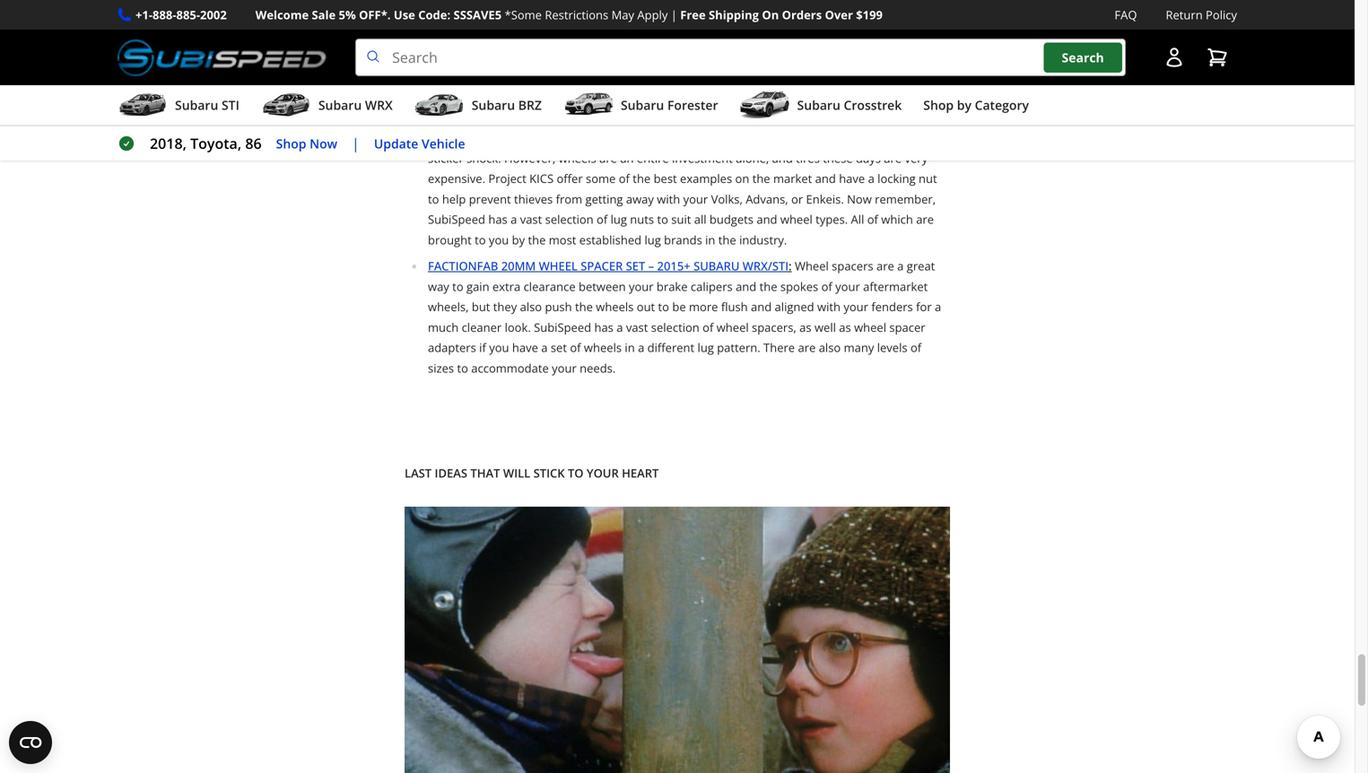 Task type: locate. For each thing, give the bounding box(es) containing it.
wrx
[[365, 97, 393, 114]]

now up 'investment'
[[683, 130, 708, 146]]

1 horizontal spatial kics
[[530, 171, 554, 187]]

1 horizontal spatial vast
[[626, 319, 648, 335]]

2 horizontal spatial now
[[847, 191, 872, 207]]

has inside now these are the fancy lug nuts it case you get sticker shock. however, wheels are an entire investment alone, and tires these days are very expensive. project kics offer some of the best examples on the market and have a locking nut to help prevent thieves from getting away with your volks, advans, or enkeis. now remember, subispeed has a vast selection of lug nuts to suit all budgets and wheel types. all of which are brought to you by the most established lug brands in the industry.
[[488, 211, 508, 227]]

out
[[637, 299, 655, 315]]

a subaru crosstrek thumbnail image image
[[740, 92, 790, 119]]

policy
[[1206, 7, 1237, 23]]

1 horizontal spatial have
[[839, 171, 865, 187]]

by up the 20mm
[[512, 232, 525, 248]]

but
[[472, 299, 490, 315]]

wrx/sti
[[743, 258, 789, 274]]

to
[[568, 465, 584, 481]]

look.
[[505, 319, 531, 335]]

86
[[245, 134, 262, 153]]

these up 'investment'
[[711, 130, 741, 146]]

now down "subaru wrx" dropdown button
[[310, 135, 337, 152]]

levels
[[877, 340, 908, 356]]

thieves
[[514, 191, 553, 207]]

examples
[[680, 171, 732, 187]]

and up spacers,
[[751, 299, 772, 315]]

are up locking
[[884, 150, 902, 166]]

lug
[[572, 130, 595, 146]]

1 subaru from the left
[[175, 97, 218, 114]]

2 as from the left
[[839, 319, 851, 335]]

the down wrx/sti
[[760, 278, 778, 295]]

0 horizontal spatial has
[[488, 211, 508, 227]]

search button
[[1044, 43, 1122, 73]]

nuts down away at left
[[630, 211, 654, 227]]

well
[[815, 319, 836, 335]]

5 subaru from the left
[[797, 97, 841, 114]]

0 horizontal spatial by
[[512, 232, 525, 248]]

selection down from
[[545, 211, 594, 227]]

1 as from the left
[[800, 319, 812, 335]]

wheel down or on the right
[[781, 211, 813, 227]]

has inside wheel spacers are a great way to gain extra clearance between your brake calipers and the spokes of your aftermarket wheels, but they also push the wheels out to be more flush and aligned with your fenders for a much cleaner look. subispeed has a vast selection of wheel spacers, as well as wheel spacer adapters if you have a set of wheels in a different lug pattern. there are also many levels of sizes to accommodate your needs.
[[594, 319, 614, 335]]

shop now link
[[276, 133, 337, 154]]

subaru left brz
[[472, 97, 515, 114]]

also up look.
[[520, 299, 542, 315]]

brought
[[428, 232, 472, 248]]

now up all
[[847, 191, 872, 207]]

a down between
[[617, 319, 623, 335]]

0 vertical spatial by
[[957, 97, 972, 114]]

2 vertical spatial you
[[489, 340, 509, 356]]

have down days
[[839, 171, 865, 187]]

1 vertical spatial by
[[512, 232, 525, 248]]

0 vertical spatial with
[[657, 191, 680, 207]]

restrictions
[[545, 7, 609, 23]]

0 horizontal spatial have
[[512, 340, 538, 356]]

1 horizontal spatial with
[[817, 299, 841, 315]]

1 vertical spatial kics
[[530, 171, 554, 187]]

0 horizontal spatial these
[[711, 130, 741, 146]]

calipers
[[691, 278, 733, 295]]

some
[[586, 171, 616, 187]]

subaru for subaru crosstrek
[[797, 97, 841, 114]]

the
[[765, 130, 783, 146], [633, 171, 651, 187], [753, 171, 770, 187], [528, 232, 546, 248], [719, 232, 736, 248], [760, 278, 778, 295], [575, 299, 593, 315]]

you up the 20mm
[[489, 232, 509, 248]]

vast down out
[[626, 319, 648, 335]]

has down prevent on the top left of the page
[[488, 211, 508, 227]]

0 vertical spatial selection
[[545, 211, 594, 227]]

888-
[[153, 7, 176, 23]]

on
[[762, 7, 779, 23]]

| down "subaru wrx"
[[352, 134, 360, 153]]

toyota,
[[190, 134, 242, 153]]

1 horizontal spatial wheel
[[781, 211, 813, 227]]

which
[[881, 211, 913, 227]]

also down well
[[819, 340, 841, 356]]

0 horizontal spatial shop
[[276, 135, 306, 152]]

0 horizontal spatial in
[[625, 340, 635, 356]]

1 vertical spatial selection
[[651, 319, 700, 335]]

clearance
[[524, 278, 576, 295]]

now
[[683, 130, 708, 146], [310, 135, 337, 152], [847, 191, 872, 207]]

2 vertical spatial wheels
[[584, 340, 622, 356]]

subaru inside dropdown button
[[797, 97, 841, 114]]

885-
[[176, 7, 200, 23]]

2 subaru from the left
[[318, 97, 362, 114]]

as left well
[[800, 319, 812, 335]]

0 horizontal spatial kics
[[478, 130, 503, 146]]

brz
[[518, 97, 542, 114]]

1 vertical spatial you
[[489, 232, 509, 248]]

push
[[545, 299, 572, 315]]

0 vertical spatial have
[[839, 171, 865, 187]]

0 horizontal spatial with
[[657, 191, 680, 207]]

1 horizontal spatial has
[[594, 319, 614, 335]]

wheels down between
[[596, 299, 634, 315]]

update vehicle
[[374, 135, 465, 152]]

or
[[791, 191, 803, 207]]

1 vertical spatial have
[[512, 340, 538, 356]]

and down the advans,
[[757, 211, 778, 227]]

the up away at left
[[633, 171, 651, 187]]

you inside wheel spacers are a great way to gain extra clearance between your brake calipers and the spokes of your aftermarket wheels, but they also push the wheels out to be more flush and aligned with your fenders for a much cleaner look. subispeed has a vast selection of wheel spacers, as well as wheel spacer adapters if you have a set of wheels in a different lug pattern. there are also many levels of sizes to accommodate your needs.
[[489, 340, 509, 356]]

1 vertical spatial |
[[352, 134, 360, 153]]

vast
[[520, 211, 542, 227], [626, 319, 648, 335]]

subaru left sti
[[175, 97, 218, 114]]

0 vertical spatial subispeed
[[428, 211, 485, 227]]

0 horizontal spatial |
[[352, 134, 360, 153]]

wheel spacers are a great way to gain extra clearance between your brake calipers and the spokes of your aftermarket wheels, but they also push the wheels out to be more flush and aligned with your fenders for a much cleaner look. subispeed has a vast selection of wheel spacers, as well as wheel spacer adapters if you have a set of wheels in a different lug pattern. there are also many levels of sizes to accommodate your needs.
[[428, 258, 942, 376]]

*some
[[505, 7, 542, 23]]

getting
[[586, 191, 623, 207]]

wheels up needs.
[[584, 340, 622, 356]]

subaru up w/lock
[[621, 97, 664, 114]]

1 horizontal spatial by
[[957, 97, 972, 114]]

0 horizontal spatial vast
[[520, 211, 542, 227]]

0 vertical spatial nuts
[[837, 130, 861, 146]]

alone,
[[736, 150, 769, 166]]

nuts left "it"
[[837, 130, 861, 146]]

lug left pattern.
[[698, 340, 714, 356]]

subispeed down help
[[428, 211, 485, 227]]

sizes
[[428, 360, 454, 376]]

nuts
[[837, 130, 861, 146], [630, 211, 654, 227]]

subaru
[[175, 97, 218, 114], [318, 97, 362, 114], [472, 97, 515, 114], [621, 97, 664, 114], [797, 97, 841, 114]]

1 horizontal spatial also
[[819, 340, 841, 356]]

shop inside dropdown button
[[924, 97, 954, 114]]

as right well
[[839, 319, 851, 335]]

$199
[[856, 7, 883, 23]]

3 subaru from the left
[[472, 97, 515, 114]]

wheel up many
[[854, 319, 887, 335]]

1 horizontal spatial as
[[839, 319, 851, 335]]

0 horizontal spatial also
[[520, 299, 542, 315]]

of down spacer
[[911, 340, 922, 356]]

|
[[671, 7, 677, 23], [352, 134, 360, 153]]

these right the tires
[[823, 150, 853, 166]]

by left category at the top right
[[957, 97, 972, 114]]

shop right 86
[[276, 135, 306, 152]]

wheels down lug
[[559, 150, 596, 166]]

to right brought
[[475, 232, 486, 248]]

1 vertical spatial has
[[594, 319, 614, 335]]

kics up thieves
[[530, 171, 554, 187]]

faq
[[1115, 7, 1137, 23]]

shop up get
[[924, 97, 954, 114]]

with inside wheel spacers are a great way to gain extra clearance between your brake calipers and the spokes of your aftermarket wheels, but they also push the wheels out to be more flush and aligned with your fenders for a much cleaner look. subispeed has a vast selection of wheel spacers, as well as wheel spacer adapters if you have a set of wheels in a different lug pattern. there are also many levels of sizes to accommodate your needs.
[[817, 299, 841, 315]]

a subaru sti thumbnail image image
[[118, 92, 168, 119]]

selection down "be"
[[651, 319, 700, 335]]

1 horizontal spatial shop
[[924, 97, 954, 114]]

shop by category
[[924, 97, 1029, 114]]

4 subaru from the left
[[621, 97, 664, 114]]

kics
[[478, 130, 503, 146], [530, 171, 554, 187]]

in left different
[[625, 340, 635, 356]]

however,
[[504, 150, 556, 166]]

lug up established
[[611, 211, 627, 227]]

0 vertical spatial has
[[488, 211, 508, 227]]

shop for shop by category
[[924, 97, 954, 114]]

accommodate
[[471, 360, 549, 376]]

the left fancy
[[765, 130, 783, 146]]

and up "market"
[[772, 150, 793, 166]]

subispeed inside now these are the fancy lug nuts it case you get sticker shock. however, wheels are an entire investment alone, and tires these days are very expensive. project kics offer some of the best examples on the market and have a locking nut to help prevent thieves from getting away with your volks, advans, or enkeis. now remember, subispeed has a vast selection of lug nuts to suit all budgets and wheel types. all of which are brought to you by the most established lug brands in the industry.
[[428, 211, 485, 227]]

+1-
[[135, 7, 153, 23]]

have inside wheel spacers are a great way to gain extra clearance between your brake calipers and the spokes of your aftermarket wheels, but they also push the wheels out to be more flush and aligned with your fenders for a much cleaner look. subispeed has a vast selection of wheel spacers, as well as wheel spacer adapters if you have a set of wheels in a different lug pattern. there are also many levels of sizes to accommodate your needs.
[[512, 340, 538, 356]]

search
[[1062, 49, 1104, 66]]

to right way
[[452, 278, 464, 295]]

fenders
[[872, 299, 913, 315]]

wheel
[[781, 211, 813, 227], [717, 319, 749, 335], [854, 319, 887, 335]]

of down wheel
[[822, 278, 833, 295]]

5%
[[339, 7, 356, 23]]

0 horizontal spatial nuts
[[630, 211, 654, 227]]

0 vertical spatial in
[[705, 232, 716, 248]]

case
[[874, 130, 899, 146]]

volks,
[[711, 191, 743, 207]]

0 vertical spatial vast
[[520, 211, 542, 227]]

in inside wheel spacers are a great way to gain extra clearance between your brake calipers and the spokes of your aftermarket wheels, but they also push the wheels out to be more flush and aligned with your fenders for a much cleaner look. subispeed has a vast selection of wheel spacers, as well as wheel spacer adapters if you have a set of wheels in a different lug pattern. there are also many levels of sizes to accommodate your needs.
[[625, 340, 635, 356]]

to left suit
[[657, 211, 668, 227]]

of right all
[[867, 211, 878, 227]]

0 vertical spatial shop
[[924, 97, 954, 114]]

sti
[[222, 97, 239, 114]]

wheel inside now these are the fancy lug nuts it case you get sticker shock. however, wheels are an entire investment alone, and tires these days are very expensive. project kics offer some of the best examples on the market and have a locking nut to help prevent thieves from getting away with your volks, advans, or enkeis. now remember, subispeed has a vast selection of lug nuts to suit all budgets and wheel types. all of which are brought to you by the most established lug brands in the industry.
[[781, 211, 813, 227]]

project
[[428, 130, 475, 146]]

established
[[579, 232, 642, 248]]

0 horizontal spatial subispeed
[[428, 211, 485, 227]]

nuts
[[598, 130, 629, 146]]

1 vertical spatial shop
[[276, 135, 306, 152]]

1 vertical spatial subispeed
[[534, 319, 591, 335]]

they
[[493, 299, 517, 315]]

| left free at the top
[[671, 7, 677, 23]]

welcome
[[256, 7, 309, 23]]

wheel down flush
[[717, 319, 749, 335]]

0 horizontal spatial selection
[[545, 211, 594, 227]]

wheels,
[[428, 299, 469, 315]]

ideas
[[435, 465, 468, 481]]

1 horizontal spatial |
[[671, 7, 677, 23]]

different
[[648, 340, 695, 356]]

sssave5
[[454, 7, 502, 23]]

1 vertical spatial vast
[[626, 319, 648, 335]]

your inside now these are the fancy lug nuts it case you get sticker shock. however, wheels are an entire investment alone, and tires these days are very expensive. project kics offer some of the best examples on the market and have a locking nut to help prevent thieves from getting away with your volks, advans, or enkeis. now remember, subispeed has a vast selection of lug nuts to suit all budgets and wheel types. all of which are brought to you by the most established lug brands in the industry.
[[683, 191, 708, 207]]

will
[[503, 465, 531, 481]]

lug
[[818, 130, 834, 146], [611, 211, 627, 227], [645, 232, 661, 248], [698, 340, 714, 356]]

with down the best
[[657, 191, 680, 207]]

you up very
[[902, 130, 922, 146]]

kics up shock. at left top
[[478, 130, 503, 146]]

you right if
[[489, 340, 509, 356]]

has down between
[[594, 319, 614, 335]]

with up well
[[817, 299, 841, 315]]

all
[[851, 211, 864, 227]]

2015+
[[657, 258, 691, 274]]

1 horizontal spatial selection
[[651, 319, 700, 335]]

0 vertical spatial kics
[[478, 130, 503, 146]]

1 vertical spatial in
[[625, 340, 635, 356]]

1 horizontal spatial subispeed
[[534, 319, 591, 335]]

your up all
[[683, 191, 708, 207]]

subaru up fancy
[[797, 97, 841, 114]]

1 vertical spatial with
[[817, 299, 841, 315]]

subaru left the wrx
[[318, 97, 362, 114]]

subispeed up set
[[534, 319, 591, 335]]

0 vertical spatial also
[[520, 299, 542, 315]]

subaru sti button
[[118, 89, 239, 125]]

0 vertical spatial wheels
[[559, 150, 596, 166]]

0 horizontal spatial wheel
[[717, 319, 749, 335]]

lug right fancy
[[818, 130, 834, 146]]

by inside dropdown button
[[957, 97, 972, 114]]

a down days
[[868, 171, 875, 187]]

0 horizontal spatial as
[[800, 319, 812, 335]]

wheels
[[559, 150, 596, 166], [596, 299, 634, 315], [584, 340, 622, 356]]

in inside now these are the fancy lug nuts it case you get sticker shock. however, wheels are an entire investment alone, and tires these days are very expensive. project kics offer some of the best examples on the market and have a locking nut to help prevent thieves from getting away with your volks, advans, or enkeis. now remember, subispeed has a vast selection of lug nuts to suit all budgets and wheel types. all of which are brought to you by the most established lug brands in the industry.
[[705, 232, 716, 248]]

set
[[626, 258, 645, 274]]

2018,
[[150, 134, 187, 153]]

1 horizontal spatial in
[[705, 232, 716, 248]]

vast down thieves
[[520, 211, 542, 227]]

subaru crosstrek button
[[740, 89, 902, 125]]

1 horizontal spatial these
[[823, 150, 853, 166]]

and
[[772, 150, 793, 166], [815, 171, 836, 187], [757, 211, 778, 227], [736, 278, 757, 295], [751, 299, 772, 315]]

subispeed logo image
[[118, 39, 327, 76]]

have down look.
[[512, 340, 538, 356]]

enkeis.
[[806, 191, 844, 207]]

in down all
[[705, 232, 716, 248]]

2002
[[200, 7, 227, 23]]

vast inside wheel spacers are a great way to gain extra clearance between your brake calipers and the spokes of your aftermarket wheels, but they also push the wheels out to be more flush and aligned with your fenders for a much cleaner look. subispeed has a vast selection of wheel spacers, as well as wheel spacer adapters if you have a set of wheels in a different lug pattern. there are also many levels of sizes to accommodate your needs.
[[626, 319, 648, 335]]

of down getting
[[597, 211, 608, 227]]

1 horizontal spatial now
[[683, 130, 708, 146]]

factionfab 20mm wheel spacer set – 2015+ subaru wrx/sti :
[[428, 258, 792, 274]]

w/lock
[[632, 130, 677, 146]]

are up the aftermarket
[[877, 258, 894, 274]]



Task type: describe. For each thing, give the bounding box(es) containing it.
fancy
[[786, 130, 815, 146]]

+1-888-885-2002
[[135, 7, 227, 23]]

shop by category button
[[924, 89, 1029, 125]]

vast inside now these are the fancy lug nuts it case you get sticker shock. however, wheels are an entire investment alone, and tires these days are very expensive. project kics offer some of the best examples on the market and have a locking nut to help prevent thieves from getting away with your volks, advans, or enkeis. now remember, subispeed has a vast selection of lug nuts to suit all budgets and wheel types. all of which are brought to you by the most established lug brands in the industry.
[[520, 211, 542, 227]]

your up out
[[629, 278, 654, 295]]

0 vertical spatial you
[[902, 130, 922, 146]]

expensive.
[[428, 171, 485, 187]]

subaru
[[694, 258, 740, 274]]

on
[[735, 171, 750, 187]]

subaru for subaru brz
[[472, 97, 515, 114]]

your
[[587, 465, 619, 481]]

very
[[905, 150, 928, 166]]

industry.
[[739, 232, 787, 248]]

wheels inside now these are the fancy lug nuts it case you get sticker shock. however, wheels are an entire investment alone, and tires these days are very expensive. project kics offer some of the best examples on the market and have a locking nut to help prevent thieves from getting away with your volks, advans, or enkeis. now remember, subispeed has a vast selection of lug nuts to suit all budgets and wheel types. all of which are brought to you by the most established lug brands in the industry.
[[559, 150, 596, 166]]

your down spacers
[[836, 278, 860, 295]]

open widget image
[[9, 721, 52, 765]]

1 vertical spatial wheels
[[596, 299, 634, 315]]

tires
[[796, 150, 820, 166]]

:
[[789, 258, 792, 274]]

days
[[856, 150, 881, 166]]

the down "budgets"
[[719, 232, 736, 248]]

aftermarket
[[863, 278, 928, 295]]

are left an
[[600, 150, 617, 166]]

types.
[[816, 211, 848, 227]]

by inside now these are the fancy lug nuts it case you get sticker shock. however, wheels are an entire investment alone, and tires these days are very expensive. project kics offer some of the best examples on the market and have a locking nut to help prevent thieves from getting away with your volks, advans, or enkeis. now remember, subispeed has a vast selection of lug nuts to suit all budgets and wheel types. all of which are brought to you by the most established lug brands in the industry.
[[512, 232, 525, 248]]

a subaru brz thumbnail image image
[[414, 92, 465, 119]]

wheel
[[795, 258, 829, 274]]

may
[[612, 7, 634, 23]]

to left "be"
[[658, 299, 669, 315]]

from
[[556, 191, 583, 207]]

remember,
[[875, 191, 936, 207]]

a left 'great' in the top right of the page
[[897, 258, 904, 274]]

away
[[626, 191, 654, 207]]

the right on
[[753, 171, 770, 187]]

selection inside now these are the fancy lug nuts it case you get sticker shock. however, wheels are an entire investment alone, and tires these days are very expensive. project kics offer some of the best examples on the market and have a locking nut to help prevent thieves from getting away with your volks, advans, or enkeis. now remember, subispeed has a vast selection of lug nuts to suit all budgets and wheel types. all of which are brought to you by the most established lug brands in the industry.
[[545, 211, 594, 227]]

and up flush
[[736, 278, 757, 295]]

factionfab 20mm wheel spacer set – 2015+ subaru wrx/sti link
[[428, 258, 789, 274]]

a left different
[[638, 340, 645, 356]]

and up enkeis.
[[815, 171, 836, 187]]

a right for
[[935, 299, 942, 315]]

are up alone,
[[744, 130, 762, 146]]

subaru wrx button
[[261, 89, 393, 125]]

update
[[374, 135, 418, 152]]

of down more
[[703, 319, 714, 335]]

most
[[549, 232, 576, 248]]

kics inside now these are the fancy lug nuts it case you get sticker shock. however, wheels are an entire investment alone, and tires these days are very expensive. project kics offer some of the best examples on the market and have a locking nut to help prevent thieves from getting away with your volks, advans, or enkeis. now remember, subispeed has a vast selection of lug nuts to suit all budgets and wheel types. all of which are brought to you by the most established lug brands in the industry.
[[530, 171, 554, 187]]

sale
[[312, 7, 336, 23]]

subaru forester button
[[563, 89, 718, 125]]

much
[[428, 319, 459, 335]]

are down well
[[798, 340, 816, 356]]

subaru forester
[[621, 97, 718, 114]]

have inside now these are the fancy lug nuts it case you get sticker shock. however, wheels are an entire investment alone, and tires these days are very expensive. project kics offer some of the best examples on the market and have a locking nut to help prevent thieves from getting away with your volks, advans, or enkeis. now remember, subispeed has a vast selection of lug nuts to suit all budgets and wheel types. all of which are brought to you by the most established lug brands in the industry.
[[839, 171, 865, 187]]

heart
[[622, 465, 659, 481]]

entire
[[637, 150, 669, 166]]

a subaru forester thumbnail image image
[[563, 92, 614, 119]]

lug inside wheel spacers are a great way to gain extra clearance between your brake calipers and the spokes of your aftermarket wheels, but they also push the wheels out to be more flush and aligned with your fenders for a much cleaner look. subispeed has a vast selection of wheel spacers, as well as wheel spacer adapters if you have a set of wheels in a different lug pattern. there are also many levels of sizes to accommodate your needs.
[[698, 340, 714, 356]]

factionfab
[[428, 258, 498, 274]]

+1-888-885-2002 link
[[135, 5, 227, 24]]

adapters
[[428, 340, 476, 356]]

1 vertical spatial these
[[823, 150, 853, 166]]

return
[[1166, 7, 1203, 23]]

over
[[825, 7, 853, 23]]

your down set
[[552, 360, 577, 376]]

budgets
[[710, 211, 754, 227]]

aligned
[[775, 299, 814, 315]]

your left fenders
[[844, 299, 869, 315]]

of down an
[[619, 171, 630, 187]]

the right push
[[575, 299, 593, 315]]

with inside now these are the fancy lug nuts it case you get sticker shock. however, wheels are an entire investment alone, and tires these days are very expensive. project kics offer some of the best examples on the market and have a locking nut to help prevent thieves from getting away with your volks, advans, or enkeis. now remember, subispeed has a vast selection of lug nuts to suit all budgets and wheel types. all of which are brought to you by the most established lug brands in the industry.
[[657, 191, 680, 207]]

return policy link
[[1166, 5, 1237, 24]]

subaru for subaru forester
[[621, 97, 664, 114]]

suit
[[671, 211, 691, 227]]

project
[[488, 171, 527, 187]]

spacers
[[832, 258, 874, 274]]

are right the which
[[916, 211, 934, 227]]

a subaru wrx thumbnail image image
[[261, 92, 311, 119]]

a left set
[[541, 340, 548, 356]]

wheel
[[539, 258, 578, 274]]

1 horizontal spatial nuts
[[837, 130, 861, 146]]

last ideas that will stick to your heart
[[405, 465, 659, 481]]

subispeed inside wheel spacers are a great way to gain extra clearance between your brake calipers and the spokes of your aftermarket wheels, but they also push the wheels out to be more flush and aligned with your fenders for a much cleaner look. subispeed has a vast selection of wheel spacers, as well as wheel spacer adapters if you have a set of wheels in a different lug pattern. there are also many levels of sizes to accommodate your needs.
[[534, 319, 591, 335]]

subaru for subaru sti
[[175, 97, 218, 114]]

–
[[648, 258, 654, 274]]

spacer
[[581, 258, 623, 274]]

subaru brz button
[[414, 89, 542, 125]]

free
[[680, 7, 706, 23]]

1 vertical spatial nuts
[[630, 211, 654, 227]]

to right sizes
[[457, 360, 468, 376]]

r40
[[506, 130, 526, 146]]

advans,
[[746, 191, 788, 207]]

code:
[[418, 7, 451, 23]]

2018, toyota, 86
[[150, 134, 262, 153]]

vehicle
[[422, 135, 465, 152]]

subaru sti
[[175, 97, 239, 114]]

subaru for subaru wrx
[[318, 97, 362, 114]]

now these are the fancy lug nuts it case you get sticker shock. however, wheels are an entire investment alone, and tires these days are very expensive. project kics offer some of the best examples on the market and have a locking nut to help prevent thieves from getting away with your volks, advans, or enkeis. now remember, subispeed has a vast selection of lug nuts to suit all budgets and wheel types. all of which are brought to you by the most established lug brands in the industry.
[[428, 130, 942, 248]]

subaru brz
[[472, 97, 542, 114]]

best
[[654, 171, 677, 187]]

flush
[[721, 299, 748, 315]]

subaru wrx
[[318, 97, 393, 114]]

2 horizontal spatial wheel
[[854, 319, 887, 335]]

apply
[[637, 7, 668, 23]]

selection inside wheel spacers are a great way to gain extra clearance between your brake calipers and the spokes of your aftermarket wheels, but they also push the wheels out to be more flush and aligned with your fenders for a much cleaner look. subispeed has a vast selection of wheel spacers, as well as wheel spacer adapters if you have a set of wheels in a different lug pattern. there are also many levels of sizes to accommodate your needs.
[[651, 319, 700, 335]]

more
[[689, 299, 718, 315]]

to left help
[[428, 191, 439, 207]]

1 vertical spatial also
[[819, 340, 841, 356]]

a down thieves
[[511, 211, 517, 227]]

shop for shop now
[[276, 135, 306, 152]]

locking
[[878, 171, 916, 187]]

nut
[[919, 171, 937, 187]]

that
[[471, 465, 500, 481]]

brake
[[657, 278, 688, 295]]

get
[[925, 130, 942, 146]]

search input field
[[355, 39, 1126, 76]]

spacers,
[[752, 319, 797, 335]]

an
[[620, 150, 634, 166]]

of right set
[[570, 340, 581, 356]]

prevent
[[469, 191, 511, 207]]

0 vertical spatial |
[[671, 7, 677, 23]]

lug up '–'
[[645, 232, 661, 248]]

forester
[[668, 97, 718, 114]]

category
[[975, 97, 1029, 114]]

way
[[428, 278, 449, 295]]

there
[[764, 340, 795, 356]]

if
[[479, 340, 486, 356]]

great
[[907, 258, 935, 274]]

return policy
[[1166, 7, 1237, 23]]

0 vertical spatial these
[[711, 130, 741, 146]]

0 horizontal spatial now
[[310, 135, 337, 152]]

pattern.
[[717, 340, 761, 356]]

button image
[[1164, 47, 1185, 68]]

update vehicle button
[[374, 133, 465, 154]]

the left most
[[528, 232, 546, 248]]



Task type: vqa. For each thing, say whether or not it's contained in the screenshot.
Add To Cart
no



